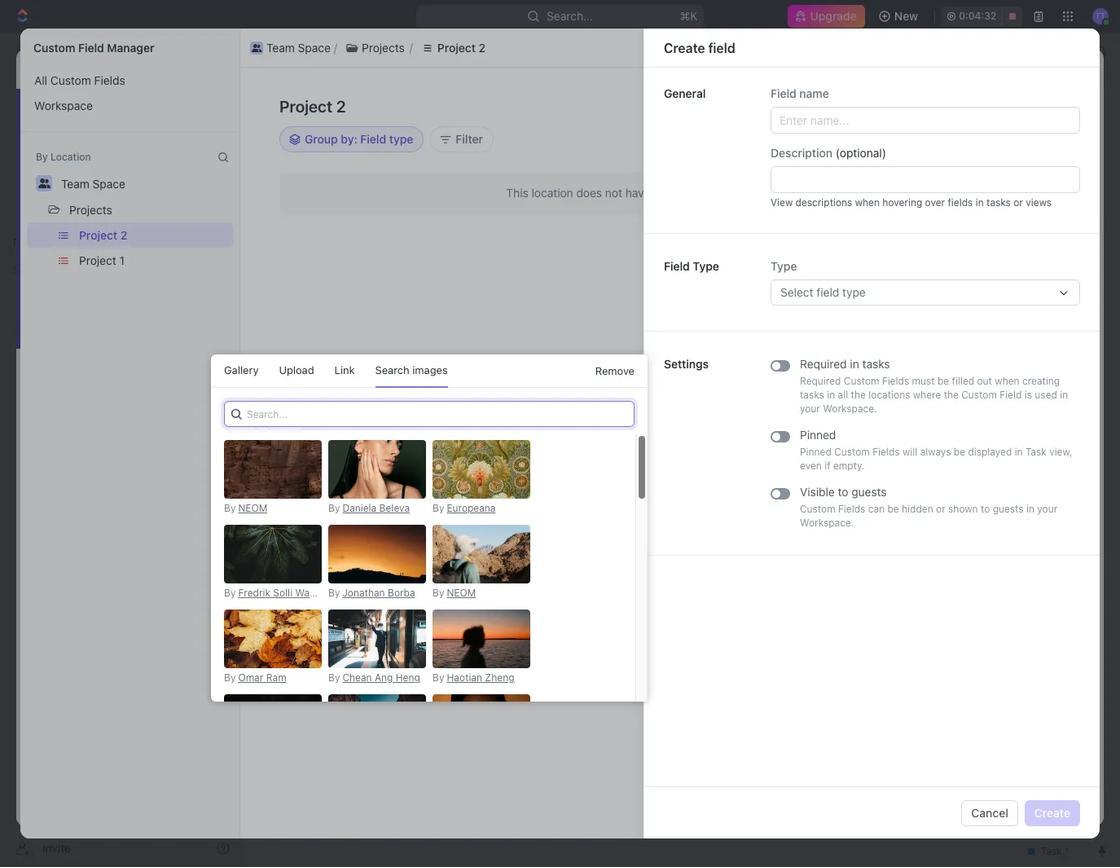 Task type: vqa. For each thing, say whether or not it's contained in the screenshot.
By Europeana
yes



Task type: locate. For each thing, give the bounding box(es) containing it.
complete down clickbot
[[758, 285, 803, 297]]

15 right out
[[996, 363, 1006, 376]]

projects link
[[352, 42, 419, 62]]

5 mins from the top
[[1009, 363, 1031, 376]]

1 vertical spatial 15
[[996, 363, 1006, 376]]

team down manager
[[108, 61, 136, 75]]

added left tag
[[766, 429, 795, 441]]

fields up workspace button
[[94, 73, 125, 87]]

over
[[925, 196, 946, 209]]

tasks right fields
[[987, 196, 1011, 209]]

upload
[[279, 363, 314, 377]]

create left new
[[964, 99, 1000, 113]]

to do down filled
[[945, 403, 974, 415]]

do up view descriptions when hovering over fields in tasks or views
[[914, 181, 927, 193]]

4 mins from the top
[[1009, 272, 1031, 284]]

1
[[119, 253, 125, 267]]

can
[[869, 503, 885, 515]]

search inside button
[[862, 150, 900, 164]]

custom inside visible to guests custom fields can be hidden or shown to guests in your workspace.
[[800, 503, 836, 515]]

pinned pinned custom fields will always be displayed in task view, even if empty.
[[800, 428, 1073, 472]]

team up / project 2 in the left top of the page
[[267, 40, 295, 54]]

1 16 mins from the top
[[996, 155, 1031, 167]]

1 vertical spatial projects button
[[62, 196, 120, 222]]

haotian zheng link
[[447, 672, 515, 684]]

in inside pinned pinned custom fields will always be displayed in task view, even if empty.
[[1015, 446, 1023, 458]]

action items
[[222, 674, 297, 688]]

0 horizontal spatial the
[[851, 389, 866, 401]]

Search tasks... text field
[[918, 185, 1081, 209]]

1 horizontal spatial /
[[345, 45, 349, 59]]

to do down upload
[[302, 385, 333, 398]]

16 mins
[[996, 155, 1031, 167], [996, 181, 1031, 193], [996, 207, 1031, 219]]

0 vertical spatial tasks
[[987, 196, 1011, 209]]

0 vertical spatial add task button
[[993, 99, 1062, 125]]

shown
[[949, 503, 978, 515]]

to do for 16
[[898, 181, 927, 193]]

1 vertical spatial 16 mins
[[996, 181, 1031, 193]]

search
[[862, 150, 900, 164], [375, 363, 410, 377]]

None text field
[[771, 166, 1081, 193]]

16 mins up search tasks... text field
[[996, 155, 1031, 167]]

6 mins from the top
[[1009, 403, 1031, 415]]

all
[[838, 389, 849, 401]]

user group image
[[252, 44, 262, 52], [17, 319, 29, 329]]

the right all
[[851, 389, 866, 401]]

by
[[36, 151, 48, 163], [224, 502, 236, 514], [328, 502, 340, 514], [433, 502, 445, 514], [224, 587, 236, 599], [328, 587, 340, 599], [433, 587, 445, 599], [224, 672, 236, 684], [328, 672, 340, 684], [433, 672, 445, 684]]

mins up 'is'
[[1009, 363, 1031, 376]]

in inside visible to guests custom fields can be hidden or shown to guests in your workspace.
[[1027, 503, 1035, 515]]

team right user group icon
[[274, 45, 302, 59]]

add task for the bottommost add task button
[[328, 340, 377, 353]]

fields left will
[[873, 446, 900, 458]]

6 changed from the top
[[766, 363, 805, 376]]

project 2 link down user group icon
[[248, 61, 295, 75]]

0 vertical spatial guests
[[852, 485, 887, 499]]

1 horizontal spatial be
[[938, 375, 950, 387]]

0 horizontal spatial by neom
[[224, 502, 267, 514]]

1 vertical spatial by neom
[[433, 587, 476, 599]]

2 to complete from the top
[[756, 363, 940, 389]]

add task for the topmost add task button
[[1003, 104, 1052, 118]]

0 horizontal spatial your
[[800, 403, 821, 415]]

15 down search tasks... text field
[[996, 272, 1006, 284]]

mins right fields
[[1009, 207, 1031, 219]]

add left task sidebar navigation tab list
[[1003, 104, 1024, 118]]

1 horizontal spatial add task button
[[993, 99, 1062, 125]]

0 horizontal spatial guests
[[852, 485, 887, 499]]

0 vertical spatial task
[[1027, 104, 1052, 118]]

1 horizontal spatial search
[[862, 150, 900, 164]]

16 mins up views
[[996, 181, 1031, 193]]

0 vertical spatial workspace.
[[823, 403, 877, 415]]

0 horizontal spatial do
[[319, 385, 333, 398]]

0 horizontal spatial when
[[856, 196, 880, 209]]

tree
[[7, 284, 236, 504]]

filled
[[952, 375, 975, 387]]

projects inside 'list'
[[362, 40, 405, 54]]

field for add existing field
[[916, 99, 939, 113]]

field type
[[664, 259, 720, 273]]

action
[[222, 674, 260, 688]]

3 15 from the top
[[996, 403, 1006, 415]]

3 mins from the top
[[1009, 207, 1031, 219]]

1 horizontal spatial add task
[[1003, 104, 1052, 118]]

project 2
[[437, 40, 486, 54], [450, 45, 498, 59], [280, 97, 346, 116], [283, 97, 380, 124], [79, 228, 127, 242]]

0 vertical spatial by neom
[[224, 502, 267, 514]]

0 horizontal spatial be
[[888, 503, 900, 515]]

15 mins up 'is'
[[996, 363, 1031, 376]]

field inside required in tasks required custom fields must be filled out when creating tasks in all the locations where the custom field is used in your workspace.
[[1000, 389, 1022, 401]]

4 from from the top
[[839, 311, 861, 324]]

workspace. down visible
[[800, 517, 854, 529]]

mins up search tasks... text field
[[1009, 155, 1031, 167]]

workspace. down all
[[823, 403, 877, 415]]

one
[[810, 187, 828, 199]]

create button
[[1025, 800, 1081, 826]]

1 vertical spatial 16
[[996, 181, 1006, 193]]

Edit task name text field
[[72, 430, 649, 461]]

1 vertical spatial be
[[954, 446, 966, 458]]

field
[[78, 41, 104, 55], [771, 86, 797, 100], [664, 259, 690, 273], [1000, 389, 1022, 401]]

new button
[[872, 3, 928, 29]]

description (optional)
[[771, 146, 887, 160]]

share button
[[896, 55, 947, 82]]

fields inside required in tasks required custom fields must be filled out when creating tasks in all the locations where the custom field is used in your workspace.
[[882, 375, 910, 387]]

create down ⌘k
[[664, 40, 705, 55]]

1 16 from the top
[[996, 155, 1006, 167]]

field up team space, , element
[[78, 41, 104, 55]]

3 status from the top
[[808, 272, 837, 284]]

remove
[[596, 364, 635, 377]]

projects button
[[337, 38, 413, 57], [62, 196, 120, 222]]

field for create new field
[[1029, 99, 1052, 113]]

0 horizontal spatial neom link
[[238, 502, 267, 514]]

projects for projects link
[[372, 45, 415, 59]]

fields
[[94, 73, 125, 87], [719, 186, 750, 200], [882, 375, 910, 387], [873, 446, 900, 458], [839, 503, 866, 515]]

workspace.
[[823, 403, 877, 415], [800, 517, 854, 529]]

2 progress from the top
[[887, 363, 928, 376]]

fields left can
[[839, 503, 866, 515]]

0 vertical spatial progress
[[887, 272, 928, 284]]

upgrade
[[811, 9, 857, 23]]

0 vertical spatial search
[[862, 150, 900, 164]]

user group image up / project 2 in the left top of the page
[[252, 44, 262, 52]]

watcher:
[[819, 207, 858, 219]]

15 up displayed
[[996, 403, 1006, 415]]

progress up locations
[[887, 363, 928, 376]]

0 vertical spatial activity
[[733, 105, 789, 124]]

3 16 from the top
[[996, 207, 1006, 219]]

0 horizontal spatial add task button
[[321, 337, 383, 357]]

be right always
[[954, 446, 966, 458]]

your down view,
[[1038, 503, 1058, 515]]

or inside visible to guests custom fields can be hidden or shown to guests in your workspace.
[[936, 503, 946, 515]]

guests right "shown"
[[993, 503, 1024, 515]]

search left images
[[375, 363, 410, 377]]

7 from from the top
[[839, 403, 861, 415]]

project 1 button
[[72, 248, 233, 273]]

16 mins right fields
[[996, 207, 1031, 219]]

6 status from the top
[[808, 363, 837, 376]]

1 vertical spatial progress
[[887, 363, 928, 376]]

project 2 link right projects link
[[429, 42, 502, 62]]

4 changed status from from the top
[[763, 311, 864, 324]]

0 vertical spatial in progress
[[873, 272, 931, 284]]

projects
[[362, 40, 405, 54], [372, 45, 415, 59], [69, 203, 112, 217]]

tasks up locations
[[863, 357, 890, 371]]

2 vertical spatial do
[[962, 403, 974, 415]]

settings
[[664, 357, 709, 371]]

search for search images
[[375, 363, 410, 377]]

mins down 'is'
[[1009, 403, 1031, 415]]

task sidebar content section
[[712, 89, 1055, 826]]

1 vertical spatial add task
[[328, 340, 377, 353]]

0 vertical spatial projects button
[[337, 38, 413, 57]]

search up hide
[[862, 150, 900, 164]]

2 vertical spatial to do
[[945, 403, 974, 415]]

0 vertical spatial 15
[[996, 272, 1006, 284]]

be inside pinned pinned custom fields will always be displayed in task view, even if empty.
[[954, 446, 966, 458]]

0 vertical spatial 15 mins
[[996, 272, 1031, 284]]

2 vertical spatial task
[[1026, 446, 1047, 458]]

com
[[746, 207, 973, 232]]

0 horizontal spatial to do
[[302, 385, 333, 398]]

to complete down the com
[[756, 272, 940, 297]]

user group image inside sidebar navigation
[[17, 319, 29, 329]]

0 horizontal spatial activity
[[733, 105, 789, 124]]

tasks
[[987, 196, 1011, 209], [863, 357, 890, 371], [800, 389, 825, 401]]

1 horizontal spatial the
[[944, 389, 959, 401]]

1 horizontal spatial or
[[1014, 196, 1024, 209]]

list containing team space
[[247, 38, 1068, 57]]

1 vertical spatial guests
[[993, 503, 1024, 515]]

to complete
[[756, 272, 940, 297], [756, 363, 940, 389]]

0 vertical spatial when
[[856, 196, 880, 209]]

in progress up locations
[[873, 363, 931, 376]]

0 vertical spatial 16 mins
[[996, 155, 1031, 167]]

view descriptions when hovering over fields in tasks or views
[[771, 196, 1052, 209]]

2 horizontal spatial to do
[[945, 403, 974, 415]]

in progress down eloisefrancis23@gmail.
[[873, 272, 931, 284]]

7 changed status from from the top
[[763, 403, 864, 415]]

(optional)
[[836, 146, 887, 160]]

0 vertical spatial user group image
[[252, 44, 262, 52]]

team
[[267, 40, 295, 54], [274, 45, 302, 59], [108, 61, 136, 75], [61, 177, 89, 191]]

or left views
[[1014, 196, 1024, 209]]

16 up search tasks... text field
[[996, 155, 1006, 167]]

on
[[844, 62, 856, 74]]

project inside button
[[79, 253, 116, 267]]

do down filled
[[962, 403, 974, 415]]

1 15 mins from the top
[[996, 272, 1031, 284]]

1 vertical spatial add task button
[[321, 337, 383, 357]]

0 vertical spatial pinned
[[800, 428, 837, 442]]

0 horizontal spatial projects button
[[62, 196, 120, 222]]

2 15 from the top
[[996, 363, 1006, 376]]

by for europeana link
[[433, 502, 445, 514]]

0 horizontal spatial add
[[328, 340, 349, 353]]

16
[[996, 155, 1006, 167], [996, 181, 1006, 193], [996, 207, 1006, 219]]

1 vertical spatial to complete
[[756, 363, 940, 389]]

field left 'is'
[[1000, 389, 1022, 401]]

cancel button
[[962, 800, 1019, 826]]

europeana
[[447, 502, 496, 514]]

0 horizontal spatial add task
[[328, 340, 377, 353]]

15 mins
[[996, 272, 1031, 284], [996, 363, 1031, 376], [996, 403, 1031, 415]]

used
[[1035, 389, 1058, 401]]

be left filled
[[938, 375, 950, 387]]

team space button up / project 2 in the left top of the page
[[247, 38, 334, 57]]

space inside 'list'
[[298, 40, 331, 54]]

add task
[[1003, 104, 1052, 118], [328, 340, 377, 353]]

0 vertical spatial list
[[247, 38, 1068, 57]]

2 16 from the top
[[996, 181, 1006, 193]]

complete up added tag power
[[758, 377, 803, 389]]

1 from from the top
[[839, 181, 861, 193]]

will
[[903, 446, 918, 458]]

existing
[[871, 99, 913, 113]]

when inside required in tasks required custom fields must be filled out when creating tasks in all the locations where the custom field is used in your workspace.
[[995, 375, 1020, 387]]

tasks left all
[[800, 389, 825, 401]]

16 mins for changed status from
[[996, 181, 1031, 193]]

view,
[[1050, 446, 1073, 458]]

2 changed status from from the top
[[763, 246, 864, 258]]

7 status from the top
[[808, 403, 837, 415]]

5 changed from the top
[[766, 337, 805, 350]]

add existing field
[[846, 99, 939, 113]]

0 vertical spatial project 2 button
[[413, 38, 494, 57]]

2 horizontal spatial add
[[1003, 104, 1024, 118]]

project
[[437, 40, 476, 54], [450, 45, 488, 59], [248, 61, 285, 75], [280, 97, 333, 116], [283, 97, 356, 124], [79, 228, 117, 242], [79, 253, 116, 267]]

fields up clickbot
[[719, 186, 750, 200]]

home
[[39, 85, 70, 99]]

add left existing
[[846, 99, 868, 113]]

1 vertical spatial search
[[375, 363, 410, 377]]

your up tag
[[800, 403, 821, 415]]

team inside 'list'
[[267, 40, 295, 54]]

0 vertical spatial added
[[787, 207, 816, 219]]

to do up view descriptions when hovering over fields in tasks or views
[[898, 181, 927, 193]]

mins up views
[[1009, 181, 1031, 193]]

neom
[[238, 502, 267, 514], [447, 587, 476, 599]]

your
[[800, 403, 821, 415], [1038, 503, 1058, 515]]

created
[[805, 62, 842, 74]]

0 vertical spatial team space button
[[247, 38, 334, 57]]

do up edit task name text box
[[319, 385, 333, 398]]

1 vertical spatial when
[[995, 375, 1020, 387]]

2 16 mins from the top
[[996, 181, 1031, 193]]

your inside required in tasks required custom fields must be filled out when creating tasks in all the locations where the custom field is used in your workspace.
[[800, 403, 821, 415]]

be right can
[[888, 503, 900, 515]]

task right new
[[1027, 104, 1052, 118]]

fields up locations
[[882, 375, 910, 387]]

add up link
[[328, 340, 349, 353]]

create one button
[[757, 183, 834, 203]]

the down filled
[[944, 389, 959, 401]]

to complete up power at the right of page
[[756, 363, 940, 389]]

fields inside pinned pinned custom fields will always be displayed in task view, even if empty.
[[873, 446, 900, 458]]

0:04:32
[[959, 10, 997, 22]]

mins down views
[[1009, 272, 1031, 284]]

0 vertical spatial to complete
[[756, 272, 940, 297]]

1 the from the left
[[851, 389, 866, 401]]

1 changed from the top
[[766, 181, 805, 193]]

change cover button
[[554, 316, 648, 342]]

2 vertical spatial 16
[[996, 207, 1006, 219]]

0 horizontal spatial neom
[[238, 502, 267, 514]]

does
[[577, 186, 602, 200]]

6 changed status from from the top
[[763, 363, 864, 376]]

not
[[605, 186, 623, 200]]

list
[[247, 38, 1068, 57], [20, 68, 240, 118], [20, 222, 240, 273]]

0 vertical spatial do
[[914, 181, 927, 193]]

view
[[771, 196, 793, 209]]

by europeana
[[433, 502, 496, 514]]

activity inside task sidebar navigation tab list
[[1064, 128, 1096, 138]]

1 vertical spatial workspace.
[[800, 517, 854, 529]]

new
[[895, 9, 919, 23]]

1 vertical spatial list
[[20, 68, 240, 118]]

1 vertical spatial required
[[800, 375, 841, 387]]

15 mins down 'is'
[[996, 403, 1031, 415]]

16 left views
[[996, 207, 1006, 219]]

1 vertical spatial 15 mins
[[996, 363, 1031, 376]]

0 horizontal spatial project 2 link
[[248, 61, 295, 75]]

user group image down spaces on the left
[[17, 319, 29, 329]]

1 horizontal spatial neom link
[[447, 587, 476, 599]]

task up link
[[353, 340, 377, 353]]

1 horizontal spatial when
[[995, 375, 1020, 387]]

daniela
[[343, 502, 377, 514]]

hide button
[[839, 187, 874, 207]]

1 horizontal spatial project 2 button
[[413, 38, 494, 57]]

workspace. inside required in tasks required custom fields must be filled out when creating tasks in all the locations where the custom field is used in your workspace.
[[823, 403, 877, 415]]

Search... text field
[[233, 402, 629, 426]]

dates
[[470, 484, 501, 498]]

add task left task sidebar navigation tab list
[[1003, 104, 1052, 118]]

this
[[506, 186, 529, 200]]

be inside visible to guests custom fields can be hidden or shown to guests in your workspace.
[[888, 503, 900, 515]]

items
[[264, 674, 297, 688]]

team space down location
[[61, 177, 125, 191]]

1 vertical spatial pinned
[[800, 446, 832, 458]]

complete down locations
[[873, 403, 923, 415]]

tree inside sidebar navigation
[[7, 284, 236, 504]]

1 vertical spatial activity
[[1064, 128, 1096, 138]]

or left "shown"
[[936, 503, 946, 515]]

add task up link
[[328, 340, 377, 353]]

cancel
[[972, 806, 1009, 819]]

15 mins down views
[[996, 272, 1031, 284]]

added down create one
[[787, 207, 816, 219]]

0 horizontal spatial or
[[936, 503, 946, 515]]

1 vertical spatial added
[[766, 429, 795, 441]]

0 horizontal spatial field
[[709, 40, 736, 55]]

jonathan borba link
[[343, 587, 415, 599]]

spaces
[[13, 264, 48, 276]]

favorites button
[[7, 233, 63, 253]]

or for guests
[[936, 503, 946, 515]]

send
[[1000, 789, 1028, 803]]

in
[[976, 196, 984, 209], [876, 272, 884, 284], [850, 357, 860, 371], [876, 363, 884, 376], [827, 389, 836, 401], [1061, 389, 1069, 401], [1015, 446, 1023, 458], [1027, 503, 1035, 515]]

1 vertical spatial in progress
[[873, 363, 931, 376]]

upgrade link
[[788, 5, 865, 28]]

16 for created this task
[[996, 155, 1006, 167]]

0 vertical spatial neom
[[238, 502, 267, 514]]

2 required from the top
[[800, 375, 841, 387]]

2 vertical spatial 15
[[996, 403, 1006, 415]]

added for watcher:
[[787, 207, 816, 219]]

team space button down location
[[54, 170, 133, 196]]

guests up can
[[852, 485, 887, 499]]

1 horizontal spatial activity
[[1064, 128, 1096, 138]]

do for 15 mins
[[962, 403, 974, 415]]

2 horizontal spatial tasks
[[987, 196, 1011, 209]]

16 down create new field button
[[996, 181, 1006, 193]]

0 vertical spatial required
[[800, 357, 847, 371]]

create left one
[[776, 187, 808, 199]]

task left view,
[[1026, 446, 1047, 458]]

fredrik solli wandem link
[[238, 587, 336, 599]]

be
[[938, 375, 950, 387], [954, 446, 966, 458], [888, 503, 900, 515]]

or
[[1014, 196, 1024, 209], [936, 503, 946, 515]]

be for custom
[[954, 446, 966, 458]]

1 horizontal spatial neom
[[447, 587, 476, 599]]

team space link
[[253, 42, 342, 62], [108, 61, 172, 75]]

progress down eloisefrancis23@gmail.
[[887, 272, 928, 284]]

6 from from the top
[[839, 363, 861, 376]]

by chean ang heng
[[328, 672, 420, 684]]

docs
[[39, 140, 66, 154]]

gallery
[[224, 363, 259, 377]]



Task type: describe. For each thing, give the bounding box(es) containing it.
dashboards link
[[7, 162, 236, 188]]

be inside required in tasks required custom fields must be filled out when creating tasks in all the locations where the custom field is used in your workspace.
[[938, 375, 950, 387]]

fields inside visible to guests custom fields can be hidden or shown to guests in your workspace.
[[839, 503, 866, 515]]

change
[[564, 322, 605, 336]]

or for when
[[1014, 196, 1024, 209]]

location
[[532, 186, 574, 200]]

search images
[[375, 363, 448, 377]]

task
[[823, 155, 842, 167]]

add existing field button
[[836, 94, 949, 120]]

assigned
[[273, 484, 323, 498]]

by for omar ram link
[[224, 672, 236, 684]]

even
[[800, 460, 822, 472]]

task inside pinned pinned custom fields will always be displayed in task view, even if empty.
[[1026, 446, 1047, 458]]

create for field
[[664, 40, 705, 55]]

by omar ram
[[224, 672, 287, 684]]

power
[[815, 429, 843, 441]]

1 horizontal spatial by neom
[[433, 587, 476, 599]]

daniela beleva link
[[343, 502, 410, 514]]

board
[[304, 150, 336, 164]]

5 changed status from from the top
[[763, 337, 864, 350]]

required in tasks required custom fields must be filled out when creating tasks in all the locations where the custom field is used in your workspace.
[[800, 357, 1069, 415]]

new
[[1003, 99, 1026, 113]]

manager
[[107, 41, 154, 55]]

2 changed from the top
[[766, 246, 805, 258]]

locations
[[869, 389, 911, 401]]

do for 16 mins
[[914, 181, 927, 193]]

3 changed status from from the top
[[763, 272, 864, 284]]

1 vertical spatial to do
[[302, 385, 333, 398]]

7 changed from the top
[[766, 403, 805, 415]]

add inside button
[[846, 99, 868, 113]]

added tag power
[[763, 429, 843, 441]]

eloisefrancis23@gmail.
[[861, 207, 973, 219]]

0 horizontal spatial team space button
[[54, 170, 133, 196]]

share
[[906, 61, 937, 75]]

3 changed from the top
[[766, 272, 805, 284]]

1 horizontal spatial project 2 link
[[429, 42, 502, 62]]

team space down manager
[[108, 61, 172, 75]]

create for one
[[776, 187, 808, 199]]

hovering
[[883, 196, 923, 209]]

custom inside button
[[50, 73, 91, 87]]

all
[[34, 73, 47, 87]]

be for guests
[[888, 503, 900, 515]]

displayed
[[969, 446, 1012, 458]]

1 status from the top
[[808, 181, 837, 193]]

1 pinned from the top
[[800, 428, 837, 442]]

visible to guests custom fields can be hidden or shown to guests in your workspace.
[[800, 485, 1058, 529]]

field left name at the right top of page
[[771, 86, 797, 100]]

subtasks button
[[136, 666, 205, 696]]

1 changed status from from the top
[[763, 181, 864, 193]]

0 horizontal spatial team space link
[[108, 61, 172, 75]]

workspace
[[34, 99, 93, 112]]

2 from from the top
[[839, 246, 861, 258]]

search for search
[[862, 150, 900, 164]]

is
[[1025, 389, 1033, 401]]

omar
[[238, 672, 263, 684]]

1 horizontal spatial team space button
[[247, 38, 334, 57]]

team space right user group icon
[[274, 45, 338, 59]]

1 in progress from the top
[[873, 272, 931, 284]]

docs link
[[7, 134, 236, 161]]

field left type
[[664, 259, 690, 273]]

16 mins for created this task
[[996, 155, 1031, 167]]

3 16 mins from the top
[[996, 207, 1031, 219]]

1 progress from the top
[[887, 272, 928, 284]]

team down location
[[61, 177, 89, 191]]

⌘k
[[680, 9, 698, 23]]

activity inside task sidebar content section
[[733, 105, 789, 124]]

create for new
[[964, 99, 1000, 113]]

by for daniela beleva link
[[328, 502, 340, 514]]

created
[[766, 155, 801, 167]]

general
[[664, 86, 706, 100]]

by for haotian zheng link
[[433, 672, 445, 684]]

added watcher:
[[784, 207, 861, 219]]

images
[[413, 363, 448, 377]]

1 to complete from the top
[[756, 272, 940, 297]]

must
[[912, 375, 935, 387]]

1 vertical spatial neom
[[447, 587, 476, 599]]

4 status from the top
[[808, 311, 837, 324]]

project 1
[[79, 253, 125, 267]]

1 vertical spatial project 2 button
[[72, 222, 233, 248]]

create field
[[664, 40, 736, 55]]

2 mins from the top
[[1009, 181, 1031, 193]]

by daniela beleva
[[328, 502, 410, 514]]

borba
[[388, 587, 415, 599]]

name
[[800, 86, 829, 100]]

2 15 mins from the top
[[996, 363, 1031, 376]]

1 required from the top
[[800, 357, 847, 371]]

3 from from the top
[[839, 272, 861, 284]]

eloisefrancis23@gmail. com
[[746, 207, 973, 232]]

1 vertical spatial do
[[319, 385, 333, 398]]

link
[[335, 363, 355, 377]]

2 vertical spatial complete
[[873, 403, 923, 415]]

heng
[[396, 672, 420, 684]]

0 horizontal spatial /
[[238, 61, 241, 75]]

2 the from the left
[[944, 389, 959, 401]]

by for jonathan borba link on the bottom
[[328, 587, 340, 599]]

to do for 15
[[945, 403, 974, 415]]

team space up / project 2 in the left top of the page
[[267, 40, 331, 54]]

visible
[[800, 485, 835, 499]]

create right cancel
[[1035, 806, 1071, 819]]

all custom fields
[[34, 73, 125, 87]]

subtasks
[[143, 674, 199, 688]]

action items button
[[215, 666, 304, 696]]

5 from from the top
[[839, 337, 861, 350]]

by location
[[36, 151, 91, 163]]

1 horizontal spatial team space link
[[253, 42, 342, 62]]

custom inside pinned pinned custom fields will always be displayed in task view, even if empty.
[[835, 446, 870, 458]]

by for the chean ang heng link on the bottom left
[[328, 672, 340, 684]]

task sidebar navigation tab list
[[1062, 99, 1098, 194]]

created this task
[[763, 155, 842, 167]]

4 changed from the top
[[766, 311, 805, 324]]

change cover button
[[554, 316, 648, 342]]

by for the fredrik solli wandem link
[[224, 587, 236, 599]]

projects for right projects button
[[362, 40, 405, 54]]

calendar
[[416, 150, 464, 164]]

by jonathan borba
[[328, 587, 415, 599]]

1 horizontal spatial user group image
[[252, 44, 262, 52]]

Enter name... text field
[[771, 107, 1081, 134]]

2 pinned from the top
[[800, 446, 832, 458]]

descriptions
[[796, 196, 853, 209]]

1 horizontal spatial guests
[[993, 503, 1024, 515]]

1 horizontal spatial projects button
[[337, 38, 413, 57]]

your inside visible to guests custom fields can be hidden or shown to guests in your workspace.
[[1038, 503, 1058, 515]]

hide
[[846, 191, 868, 203]]

chean
[[343, 672, 372, 684]]

0 horizontal spatial tasks
[[800, 389, 825, 401]]

change cover
[[564, 322, 638, 336]]

1 vertical spatial tasks
[[863, 357, 890, 371]]

3 15 mins from the top
[[996, 403, 1031, 415]]

fields inside button
[[94, 73, 125, 87]]

search button
[[841, 146, 905, 169]]

2 status from the top
[[808, 246, 837, 258]]

2 horizontal spatial /
[[423, 45, 426, 59]]

0 vertical spatial complete
[[758, 285, 803, 297]]

list containing all custom fields
[[20, 68, 240, 118]]

1 vertical spatial complete
[[758, 377, 803, 389]]

by fredrik solli wandem
[[224, 587, 336, 599]]

this location does not have any custom fields
[[506, 186, 750, 200]]

workspace button
[[27, 93, 233, 118]]

sidebar navigation
[[0, 33, 244, 867]]

added for tag
[[766, 429, 795, 441]]

team space, , element
[[85, 60, 101, 77]]

user group image
[[259, 48, 269, 56]]

2 in progress from the top
[[873, 363, 931, 376]]

send button
[[990, 783, 1037, 809]]

17
[[880, 62, 890, 74]]

haotian
[[447, 672, 482, 684]]

home link
[[7, 79, 236, 105]]

1 vertical spatial task
[[353, 340, 377, 353]]

1 vertical spatial neom link
[[447, 587, 476, 599]]

workspace. inside visible to guests custom fields can be hidden or shown to guests in your workspace.
[[800, 517, 854, 529]]

board link
[[301, 146, 336, 169]]

16 for changed status from
[[996, 181, 1006, 193]]

ram
[[266, 672, 287, 684]]

list containing project 2
[[20, 222, 240, 273]]

tags
[[273, 545, 299, 558]]

assigned to
[[273, 484, 337, 498]]

1 mins from the top
[[1009, 155, 1031, 167]]

1 15 from the top
[[996, 272, 1006, 284]]

this
[[803, 155, 820, 167]]

create one
[[776, 187, 828, 199]]

5 status from the top
[[808, 337, 837, 350]]

jonathan
[[343, 587, 385, 599]]

empty.
[[834, 460, 865, 472]]



